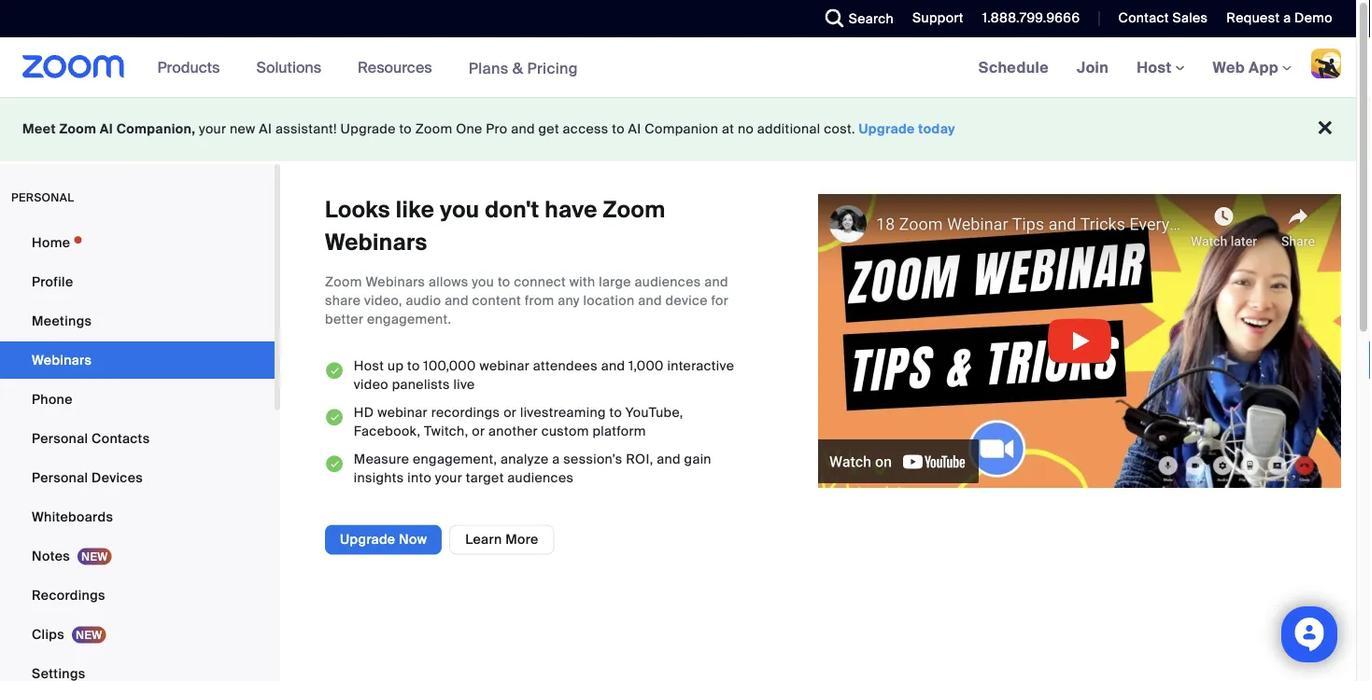 Task type: describe. For each thing, give the bounding box(es) containing it.
100,000
[[424, 358, 476, 375]]

webinar inside the hd webinar recordings or livestreaming to youtube, facebook, twitch, or another custom platform
[[378, 405, 428, 422]]

personal for personal devices
[[32, 469, 88, 487]]

personal contacts link
[[0, 420, 275, 458]]

target
[[466, 470, 504, 487]]

looks like you don't have zoom webinars
[[325, 196, 666, 257]]

from
[[525, 292, 554, 310]]

one
[[456, 121, 483, 138]]

web app
[[1213, 57, 1279, 77]]

zoom right the meet
[[59, 121, 96, 138]]

live
[[454, 377, 475, 394]]

more
[[506, 532, 539, 549]]

hd
[[354, 405, 374, 422]]

join
[[1077, 57, 1109, 77]]

have
[[545, 196, 598, 225]]

request a demo
[[1227, 9, 1333, 27]]

products button
[[158, 37, 228, 97]]

for
[[711, 292, 729, 310]]

personal devices link
[[0, 460, 275, 497]]

measure
[[354, 451, 409, 469]]

companion,
[[116, 121, 196, 138]]

product information navigation
[[144, 37, 592, 99]]

and inside host up to 100,000 webinar attendees and 1,000 interactive video panelists live
[[601, 358, 625, 375]]

profile
[[32, 273, 73, 291]]

clips
[[32, 626, 64, 644]]

video
[[354, 377, 389, 394]]

resources button
[[358, 37, 441, 97]]

looks
[[325, 196, 390, 225]]

audiences inside zoom webinars allows you to connect with large audiences and share video, audio and content from any location and device for better engagement.
[[635, 274, 701, 291]]

support
[[913, 9, 964, 27]]

cost.
[[824, 121, 856, 138]]

video,
[[364, 292, 402, 310]]

analyze
[[501, 451, 549, 469]]

and left 'device'
[[638, 292, 662, 310]]

web
[[1213, 57, 1245, 77]]

phone link
[[0, 381, 275, 419]]

3 ai from the left
[[628, 121, 641, 138]]

zoom webinars allows you to connect with large audiences and share video, audio and content from any location and device for better engagement.
[[325, 274, 729, 328]]

learn more button
[[450, 526, 555, 555]]

upgrade now
[[340, 532, 427, 549]]

zoom logo image
[[22, 55, 125, 78]]

contacts
[[92, 430, 150, 448]]

devices
[[92, 469, 143, 487]]

1.888.799.9666
[[983, 9, 1080, 27]]

pro
[[486, 121, 508, 138]]

engagement.
[[367, 311, 452, 328]]

home link
[[0, 224, 275, 262]]

learn more
[[465, 532, 539, 549]]

0 vertical spatial or
[[504, 405, 517, 422]]

sales
[[1173, 9, 1208, 27]]

contact sales
[[1119, 9, 1208, 27]]

whiteboards
[[32, 509, 113, 526]]

session's
[[564, 451, 623, 469]]

webinars inside personal menu menu
[[32, 352, 92, 369]]

search button
[[812, 0, 899, 37]]

products
[[158, 57, 220, 77]]

device
[[666, 292, 708, 310]]

engagement,
[[413, 451, 497, 469]]

roi,
[[626, 451, 654, 469]]

assistant!
[[276, 121, 337, 138]]

hd webinar recordings or livestreaming to youtube, facebook, twitch, or another custom platform
[[354, 405, 684, 441]]

to inside zoom webinars allows you to connect with large audiences and share video, audio and content from any location and device for better engagement.
[[498, 274, 511, 291]]

contact
[[1119, 9, 1169, 27]]

schedule link
[[965, 37, 1063, 97]]

gain
[[684, 451, 712, 469]]

now
[[399, 532, 427, 549]]

request
[[1227, 9, 1280, 27]]

meetings
[[32, 313, 92, 330]]

don't
[[485, 196, 539, 225]]

upgrade down product information navigation
[[341, 121, 396, 138]]

interactive
[[668, 358, 735, 375]]

and down the allows
[[445, 292, 469, 310]]

platform
[[593, 423, 646, 441]]

&
[[513, 58, 523, 78]]

meet zoom ai companion, footer
[[0, 97, 1357, 162]]

host for host up to 100,000 webinar attendees and 1,000 interactive video panelists live
[[354, 358, 384, 375]]

panelists
[[392, 377, 450, 394]]

share
[[325, 292, 361, 310]]

recordings link
[[0, 577, 275, 615]]

solutions button
[[256, 37, 330, 97]]

you inside looks like you don't have zoom webinars
[[440, 196, 480, 225]]

personal devices
[[32, 469, 143, 487]]

meet zoom ai companion, your new ai assistant! upgrade to zoom one pro and get access to ai companion at no additional cost. upgrade today
[[22, 121, 956, 138]]

additional
[[758, 121, 821, 138]]

any
[[558, 292, 580, 310]]

facebook,
[[354, 423, 421, 441]]



Task type: vqa. For each thing, say whether or not it's contained in the screenshot.
THE MANAGE MY MEETING TAB CONTROL tab list
no



Task type: locate. For each thing, give the bounding box(es) containing it.
to right access
[[612, 121, 625, 138]]

1 horizontal spatial audiences
[[635, 274, 701, 291]]

0 horizontal spatial webinar
[[378, 405, 428, 422]]

upgrade today link
[[859, 121, 956, 138]]

custom
[[542, 423, 589, 441]]

0 horizontal spatial your
[[199, 121, 226, 138]]

upgrade
[[341, 121, 396, 138], [859, 121, 915, 138], [340, 532, 396, 549]]

personal for personal contacts
[[32, 430, 88, 448]]

whiteboards link
[[0, 499, 275, 536]]

content
[[472, 292, 521, 310]]

you up content at left top
[[472, 274, 494, 291]]

host inside meetings navigation
[[1137, 57, 1176, 77]]

1,000
[[629, 358, 664, 375]]

better
[[325, 311, 364, 328]]

to inside host up to 100,000 webinar attendees and 1,000 interactive video panelists live
[[407, 358, 420, 375]]

a inside measure engagement, analyze a session's roi, and gain insights into your target audiences
[[552, 451, 560, 469]]

attendees
[[533, 358, 598, 375]]

livestreaming
[[520, 405, 606, 422]]

and inside measure engagement, analyze a session's roi, and gain insights into your target audiences
[[657, 451, 681, 469]]

today
[[919, 121, 956, 138]]

1 personal from the top
[[32, 430, 88, 448]]

pricing
[[527, 58, 578, 78]]

insights
[[354, 470, 404, 487]]

host inside host up to 100,000 webinar attendees and 1,000 interactive video panelists live
[[354, 358, 384, 375]]

you
[[440, 196, 480, 225], [472, 274, 494, 291]]

2 personal from the top
[[32, 469, 88, 487]]

resources
[[358, 57, 432, 77]]

webinars down meetings
[[32, 352, 92, 369]]

recordings
[[32, 587, 105, 604]]

webinar inside host up to 100,000 webinar attendees and 1,000 interactive video panelists live
[[480, 358, 530, 375]]

0 vertical spatial you
[[440, 196, 480, 225]]

notes
[[32, 548, 70, 565]]

host down contact sales
[[1137, 57, 1176, 77]]

to down 'resources' dropdown button
[[399, 121, 412, 138]]

1 horizontal spatial or
[[504, 405, 517, 422]]

zoom left the one
[[415, 121, 453, 138]]

audiences inside measure engagement, analyze a session's roi, and gain insights into your target audiences
[[508, 470, 574, 487]]

ai left companion
[[628, 121, 641, 138]]

1 vertical spatial webinar
[[378, 405, 428, 422]]

webinars up video, at the top
[[366, 274, 425, 291]]

web app button
[[1213, 57, 1292, 77]]

webinars
[[325, 228, 427, 257], [366, 274, 425, 291], [32, 352, 92, 369]]

profile picture image
[[1312, 49, 1342, 78]]

ai left companion,
[[100, 121, 113, 138]]

host up video
[[354, 358, 384, 375]]

a
[[1284, 9, 1291, 27], [552, 451, 560, 469]]

upgrade inside upgrade now button
[[340, 532, 396, 549]]

0 vertical spatial your
[[199, 121, 226, 138]]

or down recordings
[[472, 423, 485, 441]]

personal inside "link"
[[32, 469, 88, 487]]

you inside zoom webinars allows you to connect with large audiences and share video, audio and content from any location and device for better engagement.
[[472, 274, 494, 291]]

audiences up 'device'
[[635, 274, 701, 291]]

your left new
[[199, 121, 226, 138]]

upgrade now button
[[325, 526, 442, 555]]

0 vertical spatial webinar
[[480, 358, 530, 375]]

a down custom
[[552, 451, 560, 469]]

1 vertical spatial or
[[472, 423, 485, 441]]

webinar up facebook,
[[378, 405, 428, 422]]

plans & pricing
[[469, 58, 578, 78]]

plans
[[469, 58, 509, 78]]

with
[[570, 274, 596, 291]]

learn
[[465, 532, 502, 549]]

0 vertical spatial a
[[1284, 9, 1291, 27]]

webinars link
[[0, 342, 275, 379]]

app
[[1249, 57, 1279, 77]]

zoom right have
[[603, 196, 666, 225]]

personal up whiteboards
[[32, 469, 88, 487]]

webinars inside looks like you don't have zoom webinars
[[325, 228, 427, 257]]

get
[[539, 121, 559, 138]]

large
[[599, 274, 631, 291]]

ai right new
[[259, 121, 272, 138]]

solutions
[[256, 57, 321, 77]]

banner
[[0, 37, 1357, 99]]

0 horizontal spatial host
[[354, 358, 384, 375]]

1 vertical spatial your
[[435, 470, 463, 487]]

and left gain
[[657, 451, 681, 469]]

and up for
[[705, 274, 729, 291]]

0 horizontal spatial ai
[[100, 121, 113, 138]]

search
[[849, 10, 894, 27]]

0 vertical spatial host
[[1137, 57, 1176, 77]]

2 horizontal spatial ai
[[628, 121, 641, 138]]

1.888.799.9666 button
[[969, 0, 1085, 37], [983, 9, 1080, 27]]

your inside measure engagement, analyze a session's roi, and gain insights into your target audiences
[[435, 470, 463, 487]]

host for host
[[1137, 57, 1176, 77]]

audio
[[406, 292, 441, 310]]

at
[[722, 121, 734, 138]]

0 horizontal spatial a
[[552, 451, 560, 469]]

no
[[738, 121, 754, 138]]

access
[[563, 121, 609, 138]]

clips link
[[0, 617, 275, 654]]

and left get
[[511, 121, 535, 138]]

request a demo link
[[1213, 0, 1357, 37], [1227, 9, 1333, 27]]

1 horizontal spatial a
[[1284, 9, 1291, 27]]

1 vertical spatial a
[[552, 451, 560, 469]]

companion
[[645, 121, 719, 138]]

1 horizontal spatial host
[[1137, 57, 1176, 77]]

ai
[[100, 121, 113, 138], [259, 121, 272, 138], [628, 121, 641, 138]]

1 ai from the left
[[100, 121, 113, 138]]

your
[[199, 121, 226, 138], [435, 470, 463, 487]]

into
[[408, 470, 432, 487]]

banner containing products
[[0, 37, 1357, 99]]

and left "1,000"
[[601, 358, 625, 375]]

meetings link
[[0, 303, 275, 340]]

webinar right 100,000 in the left of the page
[[480, 358, 530, 375]]

your down engagement, on the left of the page
[[435, 470, 463, 487]]

upgrade left now
[[340, 532, 396, 549]]

home
[[32, 234, 70, 251]]

1 horizontal spatial your
[[435, 470, 463, 487]]

twitch,
[[424, 423, 469, 441]]

2 ai from the left
[[259, 121, 272, 138]]

up
[[388, 358, 404, 375]]

meetings navigation
[[965, 37, 1357, 99]]

1 horizontal spatial ai
[[259, 121, 272, 138]]

profile link
[[0, 263, 275, 301]]

meet
[[22, 121, 56, 138]]

2 vertical spatial webinars
[[32, 352, 92, 369]]

to
[[399, 121, 412, 138], [612, 121, 625, 138], [498, 274, 511, 291], [407, 358, 420, 375], [610, 405, 622, 422]]

zoom up share
[[325, 274, 362, 291]]

support link
[[899, 0, 969, 37], [913, 9, 964, 27]]

audiences down analyze
[[508, 470, 574, 487]]

to up platform
[[610, 405, 622, 422]]

0 vertical spatial webinars
[[325, 228, 427, 257]]

personal down phone
[[32, 430, 88, 448]]

0 horizontal spatial audiences
[[508, 470, 574, 487]]

your inside meet zoom ai companion, footer
[[199, 121, 226, 138]]

you right the like
[[440, 196, 480, 225]]

webinars down looks
[[325, 228, 427, 257]]

0 vertical spatial personal
[[32, 430, 88, 448]]

1 horizontal spatial webinar
[[480, 358, 530, 375]]

phone
[[32, 391, 73, 408]]

1 vertical spatial host
[[354, 358, 384, 375]]

0 horizontal spatial or
[[472, 423, 485, 441]]

to inside the hd webinar recordings or livestreaming to youtube, facebook, twitch, or another custom platform
[[610, 405, 622, 422]]

to right up
[[407, 358, 420, 375]]

a left demo
[[1284, 9, 1291, 27]]

location
[[583, 292, 635, 310]]

upgrade right cost.
[[859, 121, 915, 138]]

to up content at left top
[[498, 274, 511, 291]]

1 vertical spatial audiences
[[508, 470, 574, 487]]

1 vertical spatial webinars
[[366, 274, 425, 291]]

0 vertical spatial audiences
[[635, 274, 701, 291]]

notes link
[[0, 538, 275, 575]]

connect
[[514, 274, 566, 291]]

or up another
[[504, 405, 517, 422]]

or
[[504, 405, 517, 422], [472, 423, 485, 441]]

like
[[396, 196, 435, 225]]

personal contacts
[[32, 430, 150, 448]]

allows
[[429, 274, 469, 291]]

webinars inside zoom webinars allows you to connect with large audiences and share video, audio and content from any location and device for better engagement.
[[366, 274, 425, 291]]

and inside meet zoom ai companion, footer
[[511, 121, 535, 138]]

zoom inside zoom webinars allows you to connect with large audiences and share video, audio and content from any location and device for better engagement.
[[325, 274, 362, 291]]

new
[[230, 121, 256, 138]]

personal menu menu
[[0, 224, 275, 682]]

1 vertical spatial you
[[472, 274, 494, 291]]

measure engagement, analyze a session's roi, and gain insights into your target audiences
[[354, 451, 712, 487]]

youtube,
[[626, 405, 684, 422]]

1 vertical spatial personal
[[32, 469, 88, 487]]

zoom inside looks like you don't have zoom webinars
[[603, 196, 666, 225]]



